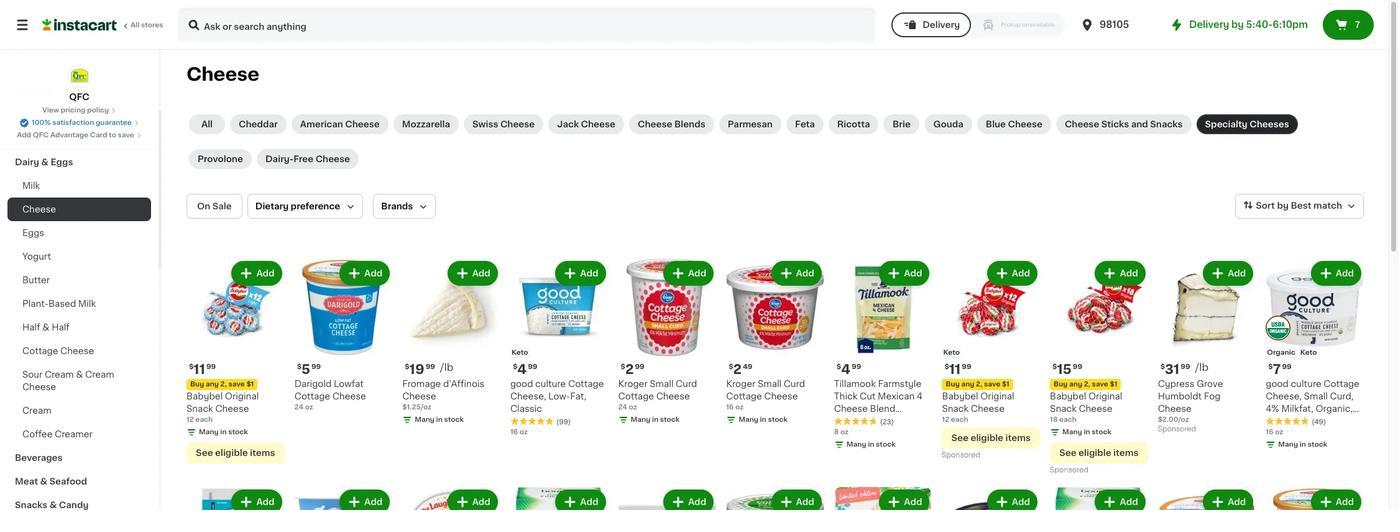 Task type: describe. For each thing, give the bounding box(es) containing it.
cream up coffee on the left bottom
[[22, 407, 51, 416]]

6:10pm
[[1273, 20, 1309, 29]]

buy for babybel original snack cheese 18 each
[[1054, 381, 1068, 388]]

creamer
[[55, 430, 93, 439]]

4 for good
[[518, 363, 527, 376]]

16 for 4
[[511, 429, 518, 436]]

delivery by 5:40-6:10pm link
[[1170, 17, 1309, 32]]

grove
[[1198, 380, 1224, 389]]

organic
[[1268, 349, 1296, 356]]

dietary preference
[[256, 202, 340, 211]]

11 for middle see eligible items button
[[950, 363, 961, 376]]

99 inside $ 19 99
[[426, 364, 435, 371]]

in for kroger small curd cottage cheese 24 oz
[[652, 417, 659, 423]]

2 buy from the left
[[946, 381, 960, 388]]

sour cream & cream cheese
[[22, 371, 114, 392]]

classic inside good culture cottage cheese, low-fat, classic
[[511, 405, 542, 413]]

butter link
[[7, 269, 151, 292]]

classic inside good culture cottage cheese, small curd, 4% milkfat, organic, whole milk classic
[[1316, 417, 1348, 426]]

in for kroger small curd cottage cheese 16 oz
[[760, 417, 767, 423]]

good culture cottage cheese, small curd, 4% milkfat, organic, whole milk classic
[[1267, 380, 1360, 426]]

$19.99 per pound element
[[403, 362, 501, 378]]

organic keto
[[1268, 349, 1318, 356]]

swiss
[[473, 120, 499, 129]]

& for candy
[[50, 501, 57, 510]]

cypress
[[1159, 380, 1195, 389]]

good for 4
[[511, 380, 533, 389]]

1 $ from the left
[[189, 364, 194, 371]]

keto inside product group
[[1301, 349, 1318, 356]]

8 $ from the left
[[837, 364, 842, 371]]

qfc link
[[67, 65, 91, 103]]

swiss cheese
[[473, 120, 535, 129]]

mexican
[[878, 392, 915, 401]]

by for delivery
[[1232, 20, 1245, 29]]

cheese inside kroger small curd cottage cheese 24 oz
[[657, 392, 690, 401]]

lowfat
[[334, 380, 364, 389]]

31
[[1166, 363, 1180, 376]]

11 for see eligible items button for babybel original snack cheese 12 each
[[194, 363, 205, 376]]

(49)
[[1313, 419, 1327, 426]]

all stores
[[131, 22, 163, 29]]

16 oz for 4
[[511, 429, 528, 436]]

many for fromage d'affinois cheese $1.25/oz
[[415, 417, 435, 423]]

& for seafood
[[40, 478, 47, 486]]

cream link
[[7, 399, 151, 423]]

gouda
[[934, 120, 964, 129]]

100% satisfaction guarantee button
[[19, 116, 139, 128]]

cheese sticks and snacks
[[1066, 120, 1183, 129]]

keto for buy any 2, save $1
[[944, 349, 961, 356]]

all stores link
[[42, 7, 164, 42]]

1 horizontal spatial eligible
[[971, 434, 1004, 443]]

$ inside $ 19 99
[[405, 364, 410, 371]]

cheese, for 7
[[1267, 392, 1303, 401]]

0 vertical spatial qfc
[[69, 93, 89, 101]]

99 inside $ 7 99
[[1283, 364, 1292, 371]]

$ inside $ 31 99 /lb
[[1161, 364, 1166, 371]]

service type group
[[892, 12, 1066, 37]]

good culture cottage cheese, low-fat, classic
[[511, 380, 604, 413]]

cheese blends link
[[630, 114, 715, 134]]

$ 2 99
[[621, 363, 645, 376]]

sour
[[22, 371, 43, 379]]

98105
[[1100, 20, 1130, 29]]

2 for kroger small curd cottage cheese 24 oz
[[626, 363, 634, 376]]

buy any 2, save $1 for babybel original snack cheese 12 each
[[190, 381, 254, 388]]

cheese inside fromage d'affinois cheese $1.25/oz
[[403, 392, 436, 401]]

guarantee
[[96, 119, 132, 126]]

oz inside "darigold lowfat cottage cheese 24 oz"
[[305, 404, 313, 411]]

dairy-free cheese link
[[257, 149, 359, 169]]

meat & seafood link
[[7, 470, 151, 494]]

jack cheese link
[[549, 114, 625, 134]]

$ 7 99
[[1269, 363, 1292, 376]]

sponsored badge image for 15
[[1051, 467, 1088, 474]]

curd for kroger small curd cottage cheese 16 oz
[[784, 380, 806, 389]]

lists link
[[7, 35, 151, 60]]

instacart logo image
[[42, 17, 117, 32]]

based
[[48, 300, 76, 309]]

good for 7
[[1267, 380, 1289, 389]]

snacks inside 'link'
[[15, 501, 47, 510]]

original for 15
[[1089, 392, 1123, 401]]

1 half from the left
[[22, 323, 40, 332]]

sale
[[213, 202, 232, 211]]

0 horizontal spatial qfc
[[33, 132, 49, 139]]

cottage inside kroger small curd cottage cheese 24 oz
[[619, 392, 654, 401]]

blue cheese
[[986, 120, 1043, 129]]

2 half from the left
[[52, 323, 70, 332]]

produce
[[15, 134, 53, 143]]

american cheese
[[300, 120, 380, 129]]

oz inside kroger small curd cottage cheese 16 oz
[[736, 404, 744, 411]]

cheese inside "link"
[[60, 347, 94, 356]]

cheese inside sour cream & cream cheese
[[22, 383, 56, 392]]

1 babybel original snack cheese 12 each from the left
[[187, 392, 259, 423]]

each for 15
[[1060, 417, 1077, 423]]

99 inside $ 31 99 /lb
[[1181, 364, 1191, 371]]

dairy
[[15, 158, 39, 167]]

view pricing policy link
[[42, 106, 116, 116]]

7 button
[[1324, 10, 1375, 40]]

blue
[[986, 120, 1007, 129]]

jack
[[558, 120, 579, 129]]

cypress grove humboldt fog cheese $2.00/oz
[[1159, 380, 1224, 423]]

all link
[[189, 114, 225, 134]]

american
[[300, 120, 343, 129]]

on sale button
[[187, 194, 242, 219]]

farmstyle
[[879, 380, 922, 389]]

$ inside $ 2 99
[[621, 364, 626, 371]]

cottage cheese link
[[7, 340, 151, 363]]

kroger for kroger small curd cottage cheese 24 oz
[[619, 380, 648, 389]]

many for kroger small curd cottage cheese 16 oz
[[739, 417, 759, 423]]

many in stock for babybel original snack cheese 18 each
[[1063, 429, 1112, 436]]

curd,
[[1331, 392, 1354, 401]]

cheddar
[[239, 120, 278, 129]]

sour cream & cream cheese link
[[7, 363, 151, 399]]

items for babybel original snack cheese 12 each
[[250, 449, 275, 458]]

Search field
[[179, 9, 875, 41]]

sponsored badge image for 11
[[943, 452, 980, 459]]

& for eggs
[[41, 158, 49, 167]]

advantage
[[50, 132, 88, 139]]

1 99 from the left
[[206, 364, 216, 371]]

brie link
[[884, 114, 920, 134]]

blends
[[675, 120, 706, 129]]

98105 button
[[1081, 7, 1155, 42]]

all for all stores
[[131, 22, 139, 29]]

delivery by 5:40-6:10pm
[[1190, 20, 1309, 29]]

cottage inside good culture cottage cheese, small curd, 4% milkfat, organic, whole milk classic
[[1325, 380, 1360, 389]]

free
[[294, 155, 314, 164]]

1 horizontal spatial see eligible items button
[[943, 428, 1041, 449]]

recipes
[[15, 87, 51, 96]]

keto for 4
[[512, 349, 528, 356]]

oz inside kroger small curd cottage cheese 24 oz
[[629, 404, 637, 411]]

produce link
[[7, 127, 151, 151]]

cream down cottage cheese "link" at left
[[85, 371, 114, 379]]

cream down the cottage cheese
[[45, 371, 74, 379]]

best
[[1292, 202, 1312, 210]]

provolone
[[198, 155, 243, 164]]

coffee creamer link
[[7, 423, 151, 447]]

eggs inside eggs link
[[22, 229, 44, 238]]

small for kroger small curd cottage cheese 24 oz
[[650, 380, 674, 389]]

dairy-free cheese
[[266, 155, 350, 164]]

thanksgiving link
[[7, 103, 151, 127]]

view
[[42, 107, 59, 114]]

delivery for delivery by 5:40-6:10pm
[[1190, 20, 1230, 29]]

kroger small curd cottage cheese 24 oz
[[619, 380, 698, 411]]

milkfat,
[[1282, 405, 1314, 413]]

fromage
[[403, 380, 441, 389]]

99 inside $ 2 99
[[635, 364, 645, 371]]

see eligible items button for babybel original snack cheese 12 each
[[187, 443, 285, 464]]

snack for 15
[[1051, 405, 1077, 413]]

cheeses
[[1250, 120, 1290, 129]]

any for babybel original snack cheese 18 each
[[1070, 381, 1083, 388]]

meat & seafood
[[15, 478, 87, 486]]

see eligible items for babybel original snack cheese 12 each
[[196, 449, 275, 458]]

eggs inside dairy & eggs link
[[51, 158, 73, 167]]

1 vertical spatial milk
[[78, 300, 96, 309]]

provolone link
[[189, 149, 252, 169]]

cheese, for 4
[[511, 392, 547, 401]]

$2.00/oz
[[1159, 417, 1190, 423]]

2 for kroger small curd cottage cheese 16 oz
[[734, 363, 742, 376]]

0 vertical spatial sponsored badge image
[[1159, 426, 1196, 433]]

2 99 from the left
[[528, 364, 538, 371]]

1 horizontal spatial items
[[1006, 434, 1031, 443]]

$ 19 99
[[405, 363, 435, 376]]

item badge image
[[1267, 316, 1292, 341]]

many for babybel original snack cheese 12 each
[[199, 429, 219, 436]]

stock for kroger small curd cottage cheese 16 oz
[[768, 417, 788, 423]]

2 snack from the left
[[943, 405, 969, 413]]

2 12 from the left
[[943, 417, 950, 423]]

fat,
[[571, 392, 587, 401]]

milk link
[[7, 174, 151, 198]]

product group containing 7
[[1267, 259, 1365, 453]]

mozzarella
[[402, 120, 450, 129]]

$ 15 99
[[1053, 363, 1083, 376]]



Task type: vqa. For each thing, say whether or not it's contained in the screenshot.
the Avocado
no



Task type: locate. For each thing, give the bounding box(es) containing it.
1 vertical spatial qfc
[[33, 132, 49, 139]]

milk down dairy
[[22, 182, 40, 190]]

babybel inside "babybel original snack cheese 18 each"
[[1051, 392, 1087, 401]]

dairy & eggs
[[15, 158, 73, 167]]

ricotta link
[[829, 114, 879, 134]]

0 horizontal spatial original
[[225, 392, 259, 401]]

0 horizontal spatial 7
[[1274, 363, 1282, 376]]

16 for 7
[[1267, 429, 1274, 436]]

0 horizontal spatial curd
[[676, 380, 698, 389]]

see for babybel original snack cheese 18 each
[[1060, 449, 1077, 458]]

product group containing 31
[[1159, 259, 1257, 436]]

1 horizontal spatial keto
[[944, 349, 961, 356]]

snack for 11
[[187, 405, 213, 413]]

1 12 from the left
[[187, 417, 194, 423]]

cottage cheese
[[22, 347, 94, 356]]

original for 11
[[225, 392, 259, 401]]

product group containing 19
[[403, 259, 501, 428]]

milk right based
[[78, 300, 96, 309]]

sticks
[[1102, 120, 1130, 129]]

9 $ from the left
[[1053, 364, 1058, 371]]

babybel original snack cheese 18 each
[[1051, 392, 1123, 423]]

& inside sour cream & cream cheese
[[76, 371, 83, 379]]

buy for babybel original snack cheese 12 each
[[190, 381, 204, 388]]

6 $ from the left
[[621, 364, 626, 371]]

eggs up yogurt
[[22, 229, 44, 238]]

sponsored badge image
[[1159, 426, 1196, 433], [943, 452, 980, 459], [1051, 467, 1088, 474]]

delivery button
[[892, 12, 972, 37]]

curd
[[676, 380, 698, 389], [784, 380, 806, 389]]

2 left 49
[[734, 363, 742, 376]]

half & half link
[[7, 316, 151, 340]]

1 horizontal spatial see eligible items
[[952, 434, 1031, 443]]

cheese, up the 4%
[[1267, 392, 1303, 401]]

cheese inside kroger small curd cottage cheese 16 oz
[[765, 392, 798, 401]]

2 horizontal spatial see eligible items button
[[1051, 443, 1149, 464]]

1 2 from the left
[[626, 363, 634, 376]]

see for babybel original snack cheese 12 each
[[196, 449, 213, 458]]

3 original from the left
[[1089, 392, 1123, 401]]

10 99 from the left
[[1283, 364, 1292, 371]]

0 vertical spatial by
[[1232, 20, 1245, 29]]

any for babybel original snack cheese 12 each
[[206, 381, 219, 388]]

100% satisfaction guarantee
[[32, 119, 132, 126]]

cottage down half & half
[[22, 347, 58, 356]]

qfc
[[69, 93, 89, 101], [33, 132, 49, 139]]

brands button
[[373, 194, 436, 219]]

0 horizontal spatial babybel
[[187, 392, 223, 401]]

many in stock for kroger small curd cottage cheese 16 oz
[[739, 417, 788, 423]]

1 horizontal spatial see
[[952, 434, 969, 443]]

2 $ 4 99 from the left
[[837, 363, 862, 376]]

7 99 from the left
[[852, 364, 862, 371]]

blue cheese link
[[978, 114, 1052, 134]]

None search field
[[178, 7, 876, 42]]

$ 4 99 up good culture cottage cheese, low-fat, classic
[[513, 363, 538, 376]]

4 right mexican
[[917, 392, 923, 401]]

0 horizontal spatial $1
[[247, 381, 254, 388]]

0 vertical spatial 7
[[1356, 21, 1361, 29]]

seafood
[[49, 478, 87, 486]]

good inside good culture cottage cheese, small curd, 4% milkfat, organic, whole milk classic
[[1267, 380, 1289, 389]]

stores
[[141, 22, 163, 29]]

2 horizontal spatial 4
[[917, 392, 923, 401]]

16 down good culture cottage cheese, low-fat, classic
[[511, 429, 518, 436]]

curd for kroger small curd cottage cheese 24 oz
[[676, 380, 698, 389]]

oz down good culture cottage cheese, low-fat, classic
[[520, 429, 528, 436]]

culture inside good culture cottage cheese, small curd, 4% milkfat, organic, whole milk classic
[[1292, 380, 1322, 389]]

qfc down 100% at the left top
[[33, 132, 49, 139]]

2 horizontal spatial babybel
[[1051, 392, 1087, 401]]

culture up milkfat,
[[1292, 380, 1322, 389]]

1 horizontal spatial qfc
[[69, 93, 89, 101]]

1 horizontal spatial each
[[952, 417, 969, 423]]

1 horizontal spatial small
[[758, 380, 782, 389]]

kroger for kroger small curd cottage cheese 16 oz
[[727, 380, 756, 389]]

2 vertical spatial sponsored badge image
[[1051, 467, 1088, 474]]

1 16 oz from the left
[[511, 429, 528, 436]]

cottage inside "darigold lowfat cottage cheese 24 oz"
[[295, 392, 330, 401]]

4 99 from the left
[[312, 364, 321, 371]]

parmesan
[[728, 120, 773, 129]]

$ inside $ 2 49
[[729, 364, 734, 371]]

1 horizontal spatial buy
[[946, 381, 960, 388]]

best match
[[1292, 202, 1343, 210]]

$ inside $ 7 99
[[1269, 364, 1274, 371]]

16 oz inside product group
[[1267, 429, 1284, 436]]

view pricing policy
[[42, 107, 109, 114]]

and
[[1132, 120, 1149, 129]]

2 $ 11 99 from the left
[[945, 363, 972, 376]]

by left 5:40-
[[1232, 20, 1245, 29]]

beverages link
[[7, 447, 151, 470]]

snacks & candy link
[[7, 494, 151, 511]]

5 99 from the left
[[426, 364, 435, 371]]

culture inside good culture cottage cheese, low-fat, classic
[[536, 380, 566, 389]]

1 cheese, from the left
[[511, 392, 547, 401]]

1 buy from the left
[[190, 381, 204, 388]]

Best match Sort by field
[[1236, 194, 1365, 219]]

0 horizontal spatial buy
[[190, 381, 204, 388]]

stock for babybel original snack cheese 12 each
[[228, 429, 248, 436]]

2 24 from the left
[[619, 404, 628, 411]]

in for babybel original snack cheese 12 each
[[220, 429, 227, 436]]

in for babybel original snack cheese 18 each
[[1084, 429, 1091, 436]]

stock for fromage d'affinois cheese $1.25/oz
[[444, 417, 464, 423]]

$ 31 99 /lb
[[1161, 362, 1209, 376]]

2 horizontal spatial snack
[[1051, 405, 1077, 413]]

meat
[[15, 478, 38, 486]]

cheese, inside good culture cottage cheese, low-fat, classic
[[511, 392, 547, 401]]

1 /lb from the left
[[440, 362, 454, 372]]

1 horizontal spatial 4
[[842, 363, 851, 376]]

2 horizontal spatial original
[[1089, 392, 1123, 401]]

original
[[225, 392, 259, 401], [981, 392, 1015, 401], [1089, 392, 1123, 401]]

1 horizontal spatial sponsored badge image
[[1051, 467, 1088, 474]]

delivery for delivery
[[923, 21, 961, 29]]

1 horizontal spatial $1
[[1003, 381, 1010, 388]]

cheese
[[187, 65, 259, 83], [345, 120, 380, 129], [501, 120, 535, 129], [581, 120, 616, 129], [638, 120, 673, 129], [1009, 120, 1043, 129], [1066, 120, 1100, 129], [316, 155, 350, 164], [22, 205, 56, 214], [60, 347, 94, 356], [22, 383, 56, 392], [333, 392, 366, 401], [403, 392, 436, 401], [657, 392, 690, 401], [765, 392, 798, 401], [215, 405, 249, 413], [972, 405, 1005, 413], [835, 405, 868, 413], [1080, 405, 1113, 413], [1159, 405, 1192, 413], [880, 417, 913, 426]]

eligible for babybel original snack cheese 18 each
[[1079, 449, 1112, 458]]

1 horizontal spatial 16
[[727, 404, 734, 411]]

shredded
[[835, 417, 877, 426]]

10 $ from the left
[[1161, 364, 1166, 371]]

0 horizontal spatial $ 11 99
[[189, 363, 216, 376]]

kroger inside kroger small curd cottage cheese 16 oz
[[727, 380, 756, 389]]

4 up good culture cottage cheese, low-fat, classic
[[518, 363, 527, 376]]

stock for kroger small curd cottage cheese 24 oz
[[660, 417, 680, 423]]

buy any 2, save $1 for babybel original snack cheese 18 each
[[1054, 381, 1118, 388]]

2 11 from the left
[[950, 363, 961, 376]]

0 horizontal spatial 16 oz
[[511, 429, 528, 436]]

oz down whole
[[1276, 429, 1284, 436]]

2, for babybel original snack cheese 18 each
[[1085, 381, 1091, 388]]

0 horizontal spatial 2,
[[221, 381, 227, 388]]

add qfc advantage card to save link
[[17, 131, 142, 141]]

99
[[206, 364, 216, 371], [528, 364, 538, 371], [963, 364, 972, 371], [312, 364, 321, 371], [426, 364, 435, 371], [635, 364, 645, 371], [852, 364, 862, 371], [1074, 364, 1083, 371], [1181, 364, 1191, 371], [1283, 364, 1292, 371]]

keto
[[512, 349, 528, 356], [944, 349, 961, 356], [1301, 349, 1318, 356]]

$1.25/oz
[[403, 404, 432, 411]]

1 horizontal spatial all
[[201, 120, 213, 129]]

2 horizontal spatial items
[[1114, 449, 1139, 458]]

by inside field
[[1278, 202, 1289, 210]]

kroger down $ 2 99
[[619, 380, 648, 389]]

2 horizontal spatial each
[[1060, 417, 1077, 423]]

cheese sticks and snacks link
[[1057, 114, 1192, 134]]

0 horizontal spatial 4
[[518, 363, 527, 376]]

4 up tillamook
[[842, 363, 851, 376]]

100%
[[32, 119, 51, 126]]

cheese inside 'link'
[[316, 155, 350, 164]]

2 buy any 2, save $1 from the left
[[946, 381, 1010, 388]]

1 horizontal spatial snacks
[[1151, 120, 1183, 129]]

1 horizontal spatial cheese,
[[1267, 392, 1303, 401]]

2, for babybel original snack cheese 12 each
[[221, 381, 227, 388]]

1 vertical spatial 7
[[1274, 363, 1282, 376]]

1 vertical spatial snacks
[[15, 501, 47, 510]]

see eligible items inside product group
[[1060, 449, 1139, 458]]

16 down whole
[[1267, 429, 1274, 436]]

2 horizontal spatial milk
[[1296, 417, 1314, 426]]

9 99 from the left
[[1181, 364, 1191, 371]]

0 horizontal spatial eligible
[[215, 449, 248, 458]]

0 horizontal spatial 2
[[626, 363, 634, 376]]

2 horizontal spatial see
[[1060, 449, 1077, 458]]

product group containing 15
[[1051, 259, 1149, 478]]

all left "stores"
[[131, 22, 139, 29]]

see eligible items for babybel original snack cheese 18 each
[[1060, 449, 1139, 458]]

1 horizontal spatial by
[[1278, 202, 1289, 210]]

4 inside tillamook farmstyle thick cut mexican 4 cheese blend shredded cheese
[[917, 392, 923, 401]]

1 horizontal spatial 2
[[734, 363, 742, 376]]

2 2 from the left
[[734, 363, 742, 376]]

darigold
[[295, 380, 332, 389]]

1 horizontal spatial milk
[[78, 300, 96, 309]]

16 oz
[[511, 429, 528, 436], [1267, 429, 1284, 436]]

1 24 from the left
[[295, 404, 304, 411]]

$1 inside product group
[[1111, 381, 1118, 388]]

1 horizontal spatial 24
[[619, 404, 628, 411]]

0 horizontal spatial each
[[196, 417, 213, 423]]

babybel for 11
[[187, 392, 223, 401]]

24 down $ 2 99
[[619, 404, 628, 411]]

see
[[952, 434, 969, 443], [196, 449, 213, 458], [1060, 449, 1077, 458]]

many in stock for fromage d'affinois cheese $1.25/oz
[[415, 417, 464, 423]]

0 vertical spatial milk
[[22, 182, 40, 190]]

0 horizontal spatial half
[[22, 323, 40, 332]]

small inside kroger small curd cottage cheese 16 oz
[[758, 380, 782, 389]]

milk down milkfat,
[[1296, 417, 1314, 426]]

specialty cheeses link
[[1197, 114, 1299, 134]]

24 inside "darigold lowfat cottage cheese 24 oz"
[[295, 404, 304, 411]]

items for babybel original snack cheese 18 each
[[1114, 449, 1139, 458]]

$31.99 per pound element
[[1159, 362, 1257, 378]]

2 babybel from the left
[[943, 392, 979, 401]]

2 babybel original snack cheese 12 each from the left
[[943, 392, 1015, 423]]

1 curd from the left
[[676, 380, 698, 389]]

1 vertical spatial sponsored badge image
[[943, 452, 980, 459]]

qfc up view pricing policy link
[[69, 93, 89, 101]]

7 $ from the left
[[729, 364, 734, 371]]

1 horizontal spatial half
[[52, 323, 70, 332]]

1 horizontal spatial good
[[1267, 380, 1289, 389]]

& down cottage cheese "link" at left
[[76, 371, 83, 379]]

& down plant-
[[42, 323, 50, 332]]

curd inside kroger small curd cottage cheese 16 oz
[[784, 380, 806, 389]]

culture for 7
[[1292, 380, 1322, 389]]

0 horizontal spatial 24
[[295, 404, 304, 411]]

2 culture from the left
[[1292, 380, 1322, 389]]

$ 4 99
[[513, 363, 538, 376], [837, 363, 862, 376]]

16 down $ 2 49
[[727, 404, 734, 411]]

oz down darigold
[[305, 404, 313, 411]]

all for all
[[201, 120, 213, 129]]

$ inside $ 15 99
[[1053, 364, 1058, 371]]

snack inside "babybel original snack cheese 18 each"
[[1051, 405, 1077, 413]]

3 $1 from the left
[[1111, 381, 1118, 388]]

3 $ from the left
[[945, 364, 950, 371]]

8 99 from the left
[[1074, 364, 1083, 371]]

milk inside good culture cottage cheese, small curd, 4% milkfat, organic, whole milk classic
[[1296, 417, 1314, 426]]

7 inside button
[[1356, 21, 1361, 29]]

2 vertical spatial milk
[[1296, 417, 1314, 426]]

3 buy any 2, save $1 from the left
[[1054, 381, 1118, 388]]

2 /lb from the left
[[1196, 362, 1209, 372]]

cheddar link
[[230, 114, 287, 134]]

many for babybel original snack cheese 18 each
[[1063, 429, 1083, 436]]

mozzarella link
[[394, 114, 459, 134]]

1 $1 from the left
[[247, 381, 254, 388]]

2 any from the left
[[962, 381, 975, 388]]

oz down $ 2 99
[[629, 404, 637, 411]]

stock for babybel original snack cheese 18 each
[[1093, 429, 1112, 436]]

3 any from the left
[[1070, 381, 1083, 388]]

16 inside kroger small curd cottage cheese 16 oz
[[727, 404, 734, 411]]

& left candy
[[50, 501, 57, 510]]

2 each from the left
[[952, 417, 969, 423]]

99 inside $ 15 99
[[1074, 364, 1083, 371]]

original inside "babybel original snack cheese 18 each"
[[1089, 392, 1123, 401]]

1 keto from the left
[[512, 349, 528, 356]]

/lb up d'affinois
[[440, 362, 454, 372]]

curd inside kroger small curd cottage cheese 24 oz
[[676, 380, 698, 389]]

cottage inside cottage cheese "link"
[[22, 347, 58, 356]]

half & half
[[22, 323, 70, 332]]

cottage down $ 2 99
[[619, 392, 654, 401]]

good down $ 7 99
[[1267, 380, 1289, 389]]

culture for 4
[[536, 380, 566, 389]]

3 snack from the left
[[1051, 405, 1077, 413]]

0 horizontal spatial classic
[[511, 405, 542, 413]]

3 99 from the left
[[963, 364, 972, 371]]

0 horizontal spatial all
[[131, 22, 139, 29]]

2 horizontal spatial eligible
[[1079, 449, 1112, 458]]

3 2, from the left
[[1085, 381, 1091, 388]]

1 horizontal spatial 12
[[943, 417, 950, 423]]

6 99 from the left
[[635, 364, 645, 371]]

beverages
[[15, 454, 63, 463]]

add qfc advantage card to save
[[17, 132, 134, 139]]

see eligible items button for babybel original snack cheese 18 each
[[1051, 443, 1149, 464]]

tillamook farmstyle thick cut mexican 4 cheese blend shredded cheese
[[835, 380, 923, 426]]

many for kroger small curd cottage cheese 24 oz
[[631, 417, 651, 423]]

1 snack from the left
[[187, 405, 213, 413]]

dairy-
[[266, 155, 294, 164]]

0 horizontal spatial milk
[[22, 182, 40, 190]]

/lb up grove
[[1196, 362, 1209, 372]]

★★★★★
[[511, 417, 554, 426], [511, 417, 554, 426], [835, 417, 878, 426], [835, 417, 878, 426], [1267, 417, 1310, 426], [1267, 417, 1310, 426]]

0 horizontal spatial see eligible items
[[196, 449, 275, 458]]

0 vertical spatial eggs
[[51, 158, 73, 167]]

cheese, left low-
[[511, 392, 547, 401]]

in for fromage d'affinois cheese $1.25/oz
[[436, 417, 443, 423]]

cut
[[860, 392, 876, 401]]

2 horizontal spatial keto
[[1301, 349, 1318, 356]]

1 horizontal spatial snack
[[943, 405, 969, 413]]

buy any 2, save $1 inside product group
[[1054, 381, 1118, 388]]

coffee
[[22, 430, 53, 439]]

candy
[[59, 501, 89, 510]]

0 horizontal spatial small
[[650, 380, 674, 389]]

eligible for babybel original snack cheese 12 each
[[215, 449, 248, 458]]

1 original from the left
[[225, 392, 259, 401]]

/lb inside $ 31 99 /lb
[[1196, 362, 1209, 372]]

babybel for 15
[[1051, 392, 1087, 401]]

11
[[194, 363, 205, 376], [950, 363, 961, 376]]

1 horizontal spatial eggs
[[51, 158, 73, 167]]

0 horizontal spatial sponsored badge image
[[943, 452, 980, 459]]

2 kroger from the left
[[727, 380, 756, 389]]

see eligible items button
[[943, 428, 1041, 449], [187, 443, 285, 464], [1051, 443, 1149, 464]]

2 horizontal spatial small
[[1305, 392, 1329, 401]]

$1 for babybel original snack cheese 18 each
[[1111, 381, 1118, 388]]

1 $ 11 99 from the left
[[189, 363, 216, 376]]

1 vertical spatial all
[[201, 120, 213, 129]]

small inside good culture cottage cheese, small curd, 4% milkfat, organic, whole milk classic
[[1305, 392, 1329, 401]]

many in stock for babybel original snack cheese 12 each
[[199, 429, 248, 436]]

cottage inside good culture cottage cheese, low-fat, classic
[[568, 380, 604, 389]]

snack
[[187, 405, 213, 413], [943, 405, 969, 413], [1051, 405, 1077, 413]]

snacks right and
[[1151, 120, 1183, 129]]

small
[[650, 380, 674, 389], [758, 380, 782, 389], [1305, 392, 1329, 401]]

1 horizontal spatial 2,
[[977, 381, 983, 388]]

1 babybel from the left
[[187, 392, 223, 401]]

cheese link
[[7, 198, 151, 221]]

& inside 'link'
[[50, 501, 57, 510]]

& right meat
[[40, 478, 47, 486]]

1 horizontal spatial culture
[[1292, 380, 1322, 389]]

24 inside kroger small curd cottage cheese 24 oz
[[619, 404, 628, 411]]

0 horizontal spatial /lb
[[440, 362, 454, 372]]

24 down darigold
[[295, 404, 304, 411]]

2
[[626, 363, 634, 376], [734, 363, 742, 376]]

kroger down $ 2 49
[[727, 380, 756, 389]]

good right d'affinois
[[511, 380, 533, 389]]

brie
[[893, 120, 911, 129]]

3 each from the left
[[1060, 417, 1077, 423]]

1 2, from the left
[[221, 381, 227, 388]]

1 good from the left
[[511, 380, 533, 389]]

4%
[[1267, 405, 1280, 413]]

eligible inside product group
[[1079, 449, 1112, 458]]

product group
[[187, 259, 285, 464], [295, 259, 393, 413], [403, 259, 501, 428], [511, 259, 609, 438], [619, 259, 717, 428], [727, 259, 825, 428], [835, 259, 933, 453], [943, 259, 1041, 463], [1051, 259, 1149, 478], [1159, 259, 1257, 436], [1267, 259, 1365, 453], [187, 487, 285, 511], [295, 487, 393, 511], [403, 487, 501, 511], [511, 487, 609, 511], [619, 487, 717, 511], [727, 487, 825, 511], [835, 487, 933, 511], [943, 487, 1041, 511], [1051, 487, 1149, 511], [1159, 487, 1257, 511], [1267, 487, 1365, 511]]

16 oz for 7
[[1267, 429, 1284, 436]]

eggs down advantage
[[51, 158, 73, 167]]

2 horizontal spatial buy any 2, save $1
[[1054, 381, 1118, 388]]

delivery inside 'button'
[[923, 21, 961, 29]]

2 horizontal spatial 16
[[1267, 429, 1274, 436]]

2 horizontal spatial $1
[[1111, 381, 1118, 388]]

99 inside $ 5 99
[[312, 364, 321, 371]]

0 horizontal spatial keto
[[512, 349, 528, 356]]

0 horizontal spatial eggs
[[22, 229, 44, 238]]

cottage down $ 2 49
[[727, 392, 762, 401]]

cottage up fat,
[[568, 380, 604, 389]]

/lb inside $19.99 per pound element
[[440, 362, 454, 372]]

1 horizontal spatial curd
[[784, 380, 806, 389]]

$ 4 99 up tillamook
[[837, 363, 862, 376]]

product group containing 5
[[295, 259, 393, 413]]

cheese, inside good culture cottage cheese, small curd, 4% milkfat, organic, whole milk classic
[[1267, 392, 1303, 401]]

by for sort
[[1278, 202, 1289, 210]]

2 keto from the left
[[944, 349, 961, 356]]

& right dairy
[[41, 158, 49, 167]]

feta link
[[787, 114, 824, 134]]

2 2, from the left
[[977, 381, 983, 388]]

2 16 oz from the left
[[1267, 429, 1284, 436]]

see inside product group
[[1060, 449, 1077, 458]]

$
[[189, 364, 194, 371], [513, 364, 518, 371], [945, 364, 950, 371], [297, 364, 302, 371], [405, 364, 410, 371], [621, 364, 626, 371], [729, 364, 734, 371], [837, 364, 842, 371], [1053, 364, 1058, 371], [1161, 364, 1166, 371], [1269, 364, 1274, 371]]

4 $ from the left
[[297, 364, 302, 371]]

2 original from the left
[[981, 392, 1015, 401]]

2 curd from the left
[[784, 380, 806, 389]]

all up the provolone link
[[201, 120, 213, 129]]

many in stock
[[415, 417, 464, 423], [631, 417, 680, 423], [739, 417, 788, 423], [199, 429, 248, 436], [1063, 429, 1112, 436], [847, 441, 896, 448], [1279, 441, 1328, 448]]

0 horizontal spatial snack
[[187, 405, 213, 413]]

2 $1 from the left
[[1003, 381, 1010, 388]]

& for half
[[42, 323, 50, 332]]

16 oz down good culture cottage cheese, low-fat, classic
[[511, 429, 528, 436]]

1 each from the left
[[196, 417, 213, 423]]

16 oz down whole
[[1267, 429, 1284, 436]]

sort by
[[1257, 202, 1289, 210]]

small for kroger small curd cottage cheese 16 oz
[[758, 380, 782, 389]]

0 horizontal spatial see eligible items button
[[187, 443, 285, 464]]

organic,
[[1317, 405, 1354, 413]]

$1 for babybel original snack cheese 12 each
[[247, 381, 254, 388]]

$ inside $ 5 99
[[297, 364, 302, 371]]

darigold lowfat cottage cheese 24 oz
[[295, 380, 366, 411]]

1 culture from the left
[[536, 380, 566, 389]]

half down "plant-based milk"
[[52, 323, 70, 332]]

16
[[727, 404, 734, 411], [511, 429, 518, 436], [1267, 429, 1274, 436]]

4 for tillamook
[[842, 363, 851, 376]]

11 $ from the left
[[1269, 364, 1274, 371]]

5 $ from the left
[[405, 364, 410, 371]]

3 babybel from the left
[[1051, 392, 1087, 401]]

2 cheese, from the left
[[1267, 392, 1303, 401]]

0 vertical spatial all
[[131, 22, 139, 29]]

0 horizontal spatial see
[[196, 449, 213, 458]]

classic
[[511, 405, 542, 413], [1316, 417, 1348, 426]]

many in stock for kroger small curd cottage cheese 24 oz
[[631, 417, 680, 423]]

19
[[410, 363, 425, 376]]

policy
[[87, 107, 109, 114]]

ricotta
[[838, 120, 871, 129]]

18
[[1051, 417, 1058, 423]]

cheese inside "darigold lowfat cottage cheese 24 oz"
[[333, 392, 366, 401]]

cottage up curd,
[[1325, 380, 1360, 389]]

qfc logo image
[[67, 65, 91, 88]]

oz right 8
[[841, 429, 849, 436]]

1 horizontal spatial kroger
[[727, 380, 756, 389]]

2 good from the left
[[1267, 380, 1289, 389]]

1 horizontal spatial babybel original snack cheese 12 each
[[943, 392, 1015, 423]]

2 horizontal spatial 2,
[[1085, 381, 1091, 388]]

$ 4 99 for good
[[513, 363, 538, 376]]

4
[[518, 363, 527, 376], [842, 363, 851, 376], [917, 392, 923, 401]]

stock
[[444, 417, 464, 423], [660, 417, 680, 423], [768, 417, 788, 423], [228, 429, 248, 436], [1093, 429, 1112, 436], [877, 441, 896, 448], [1309, 441, 1328, 448]]

cottage inside kroger small curd cottage cheese 16 oz
[[727, 392, 762, 401]]

3 keto from the left
[[1301, 349, 1318, 356]]

2 horizontal spatial sponsored badge image
[[1159, 426, 1196, 433]]

sort
[[1257, 202, 1276, 210]]

oz down $ 2 49
[[736, 404, 744, 411]]

kroger inside kroger small curd cottage cheese 24 oz
[[619, 380, 648, 389]]

0 horizontal spatial 11
[[194, 363, 205, 376]]

1 horizontal spatial 11
[[950, 363, 961, 376]]

cheese inside cypress grove humboldt fog cheese $2.00/oz
[[1159, 405, 1192, 413]]

cheese inside "babybel original snack cheese 18 each"
[[1080, 405, 1113, 413]]

american cheese link
[[292, 114, 389, 134]]

recipes link
[[7, 80, 151, 103]]

2 up kroger small curd cottage cheese 24 oz
[[626, 363, 634, 376]]

snacks down meat
[[15, 501, 47, 510]]

1 any from the left
[[206, 381, 219, 388]]

1 buy any 2, save $1 from the left
[[190, 381, 254, 388]]

3 buy from the left
[[1054, 381, 1068, 388]]

0 horizontal spatial $ 4 99
[[513, 363, 538, 376]]

0 horizontal spatial babybel original snack cheese 12 each
[[187, 392, 259, 423]]

each inside "babybel original snack cheese 18 each"
[[1060, 417, 1077, 423]]

49
[[743, 364, 753, 371]]

1 horizontal spatial original
[[981, 392, 1015, 401]]

culture up low-
[[536, 380, 566, 389]]

items inside product group
[[1114, 449, 1139, 458]]

on sale
[[197, 202, 232, 211]]

1 vertical spatial classic
[[1316, 417, 1348, 426]]

5:40-
[[1247, 20, 1273, 29]]

$ 4 99 for tillamook
[[837, 363, 862, 376]]

1 kroger from the left
[[619, 380, 648, 389]]

good inside good culture cottage cheese, low-fat, classic
[[511, 380, 533, 389]]

0 vertical spatial snacks
[[1151, 120, 1183, 129]]

feta
[[796, 120, 815, 129]]

1 11 from the left
[[194, 363, 205, 376]]

half down plant-
[[22, 323, 40, 332]]

cottage down darigold
[[295, 392, 330, 401]]

2 $ from the left
[[513, 364, 518, 371]]

1 $ 4 99 from the left
[[513, 363, 538, 376]]

1 horizontal spatial babybel
[[943, 392, 979, 401]]

small inside kroger small curd cottage cheese 24 oz
[[650, 380, 674, 389]]

eggs link
[[7, 221, 151, 245]]

by right sort
[[1278, 202, 1289, 210]]

each for 11
[[196, 417, 213, 423]]

0 horizontal spatial culture
[[536, 380, 566, 389]]

(99)
[[557, 419, 571, 426]]

1 vertical spatial eggs
[[22, 229, 44, 238]]



